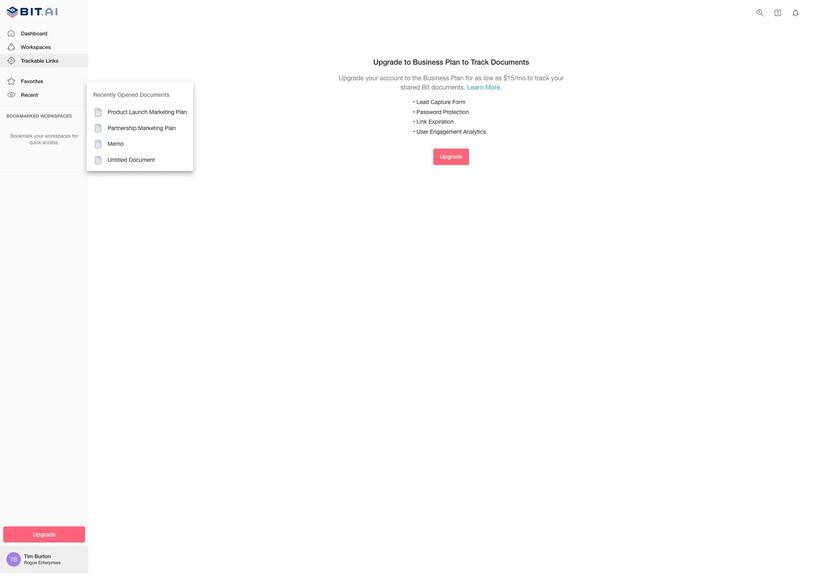 Task type: vqa. For each thing, say whether or not it's contained in the screenshot.
left Favorite icon
no



Task type: locate. For each thing, give the bounding box(es) containing it.
upgrade button down engagement
[[434, 149, 469, 165]]

partnership marketing plan menu item
[[87, 120, 193, 136]]

1 vertical spatial upgrade button
[[3, 526, 85, 543]]

tb
[[10, 556, 17, 563]]

documents up $15/mo
[[491, 57, 529, 66]]

learn more. link
[[467, 84, 502, 91]]

learn
[[467, 84, 484, 91]]

favorites
[[21, 78, 43, 84]]

to up shared
[[404, 57, 411, 66]]

lead
[[417, 99, 429, 105]]

1 vertical spatial for
[[72, 133, 78, 139]]

business inside upgrade your account to the business plan for as low as $15/mo to track your shared bit documents.
[[423, 74, 449, 81]]

plan inside partnership marketing plan menu item
[[165, 125, 176, 131]]

your up quick
[[34, 133, 43, 139]]

documents.
[[432, 84, 466, 91]]

for
[[466, 74, 473, 81], [72, 133, 78, 139]]

bookmarked
[[6, 113, 39, 118]]

your left account
[[366, 74, 378, 81]]

recent
[[21, 92, 38, 98]]

for inside bookmark your workspaces for quick access.
[[72, 133, 78, 139]]

1 horizontal spatial for
[[466, 74, 473, 81]]

the
[[412, 74, 422, 81]]

0 vertical spatial marketing
[[149, 109, 174, 115]]

access.
[[42, 140, 59, 146]]

workspaces button
[[0, 40, 88, 54]]

launch
[[129, 109, 148, 115]]

low
[[484, 74, 494, 81]]

1 horizontal spatial as
[[495, 74, 502, 81]]

1 horizontal spatial documents
[[491, 57, 529, 66]]

upgrade button up burton
[[3, 526, 85, 543]]

tim burton rogue enterprises
[[24, 553, 61, 565]]

business up bit on the top right of the page
[[423, 74, 449, 81]]

0 vertical spatial for
[[466, 74, 473, 81]]

upgrade your account to the business plan for as low as $15/mo to track your shared bit documents.
[[339, 74, 564, 91]]

1 vertical spatial documents
[[140, 91, 169, 98]]

untitled document link
[[87, 152, 193, 168]]

0 horizontal spatial as
[[475, 74, 482, 81]]

recently opened documents menu
[[87, 82, 193, 171]]

3 • from the top
[[413, 119, 415, 125]]

untitled document
[[108, 157, 155, 163]]

protection
[[443, 109, 469, 115]]

untitled document menu item
[[87, 152, 193, 168]]

partnership
[[108, 125, 137, 131]]

as right low on the top right of page
[[495, 74, 502, 81]]

0 vertical spatial business
[[413, 57, 443, 66]]

your
[[366, 74, 378, 81], [551, 74, 564, 81], [34, 133, 43, 139]]

upgrade to business plan to track documents
[[373, 57, 529, 66]]

form
[[452, 99, 466, 105]]

more.
[[486, 84, 502, 91]]

expiration
[[429, 119, 454, 125]]

to left track
[[462, 57, 469, 66]]

• lead capture form • password protection • link expiration • user engagement analytics
[[413, 99, 486, 135]]

recently opened documents
[[93, 91, 169, 98]]

0 horizontal spatial for
[[72, 133, 78, 139]]

plan inside product launch marketing plan menu item
[[176, 109, 187, 115]]

2 horizontal spatial your
[[551, 74, 564, 81]]

1 horizontal spatial your
[[366, 74, 378, 81]]

2 • from the top
[[413, 109, 415, 115]]

for up learn
[[466, 74, 473, 81]]

1 horizontal spatial upgrade button
[[434, 149, 469, 165]]

upgrade
[[373, 57, 402, 66], [339, 74, 364, 81], [440, 153, 463, 160], [33, 531, 55, 538]]

marketing
[[149, 109, 174, 115], [138, 125, 163, 131]]

as
[[475, 74, 482, 81], [495, 74, 502, 81]]

for right workspaces
[[72, 133, 78, 139]]

0 horizontal spatial documents
[[140, 91, 169, 98]]

to
[[404, 57, 411, 66], [462, 57, 469, 66], [405, 74, 411, 81], [528, 74, 533, 81]]

trackable links button
[[0, 54, 88, 68]]

marketing down product launch marketing plan
[[138, 125, 163, 131]]

your inside bookmark your workspaces for quick access.
[[34, 133, 43, 139]]

enterprises
[[38, 561, 61, 565]]

1 vertical spatial business
[[423, 74, 449, 81]]

rogue
[[24, 561, 37, 565]]

plan
[[445, 57, 460, 66], [451, 74, 464, 81], [176, 109, 187, 115], [165, 125, 176, 131]]

business up the
[[413, 57, 443, 66]]

to left the
[[405, 74, 411, 81]]

bit
[[422, 84, 430, 91]]

trackable links
[[21, 57, 58, 64]]

workspaces
[[21, 44, 51, 50]]

documents
[[491, 57, 529, 66], [140, 91, 169, 98]]

business
[[413, 57, 443, 66], [423, 74, 449, 81]]

dashboard button
[[0, 26, 88, 40]]

upgrade button
[[434, 149, 469, 165], [3, 526, 85, 543]]

as up learn
[[475, 74, 482, 81]]

• left user
[[413, 128, 415, 135]]

engagement
[[430, 128, 462, 135]]

memo
[[108, 141, 124, 147]]

burton
[[34, 553, 51, 560]]

link
[[417, 119, 427, 125]]

bookmarked workspaces
[[6, 113, 72, 118]]

• left password
[[413, 109, 415, 115]]

0 vertical spatial documents
[[491, 57, 529, 66]]

memo link
[[87, 136, 193, 152]]

• left link
[[413, 119, 415, 125]]

4 • from the top
[[413, 128, 415, 135]]

• left the lead in the top of the page
[[413, 99, 415, 105]]

your right track at the top of page
[[551, 74, 564, 81]]

marketing right launch
[[149, 109, 174, 115]]

1 as from the left
[[475, 74, 482, 81]]

•
[[413, 99, 415, 105], [413, 109, 415, 115], [413, 119, 415, 125], [413, 128, 415, 135]]

recently
[[93, 91, 116, 98]]

favorites button
[[0, 74, 88, 88]]

documents up product launch marketing plan
[[140, 91, 169, 98]]

0 horizontal spatial your
[[34, 133, 43, 139]]



Task type: describe. For each thing, give the bounding box(es) containing it.
user
[[417, 128, 428, 135]]

shared
[[401, 84, 420, 91]]

tim
[[24, 553, 33, 560]]

track
[[471, 57, 489, 66]]

memo menu item
[[87, 136, 193, 152]]

$15/mo
[[504, 74, 526, 81]]

capture
[[431, 99, 451, 105]]

1 vertical spatial marketing
[[138, 125, 163, 131]]

trackable
[[21, 57, 44, 64]]

0 vertical spatial upgrade button
[[434, 149, 469, 165]]

product launch marketing plan menu item
[[87, 104, 193, 120]]

untitled
[[108, 157, 127, 163]]

2 as from the left
[[495, 74, 502, 81]]

0 horizontal spatial upgrade button
[[3, 526, 85, 543]]

bookmark
[[10, 133, 33, 139]]

opened
[[117, 91, 138, 98]]

password
[[417, 109, 442, 115]]

account
[[380, 74, 403, 81]]

1 • from the top
[[413, 99, 415, 105]]

your for upgrade to business plan to track documents
[[366, 74, 378, 81]]

plan inside upgrade your account to the business plan for as low as $15/mo to track your shared bit documents.
[[451, 74, 464, 81]]

dashboard
[[21, 30, 47, 36]]

workspaces
[[45, 133, 71, 139]]

partnership marketing plan link
[[87, 120, 193, 136]]

bookmark your workspaces for quick access.
[[10, 133, 78, 146]]

quick
[[29, 140, 41, 146]]

track
[[535, 74, 549, 81]]

to left track at the top of page
[[528, 74, 533, 81]]

document
[[129, 157, 155, 163]]

your for bookmarked workspaces
[[34, 133, 43, 139]]

product launch marketing plan link
[[87, 104, 193, 120]]

documents inside menu
[[140, 91, 169, 98]]

links
[[46, 57, 58, 64]]

learn more.
[[467, 84, 502, 91]]

upgrade inside upgrade your account to the business plan for as low as $15/mo to track your shared bit documents.
[[339, 74, 364, 81]]

for inside upgrade your account to the business plan for as low as $15/mo to track your shared bit documents.
[[466, 74, 473, 81]]

workspaces
[[40, 113, 72, 118]]

product
[[108, 109, 128, 115]]

product launch marketing plan
[[108, 109, 187, 115]]

recent button
[[0, 88, 88, 102]]

partnership marketing plan
[[108, 125, 176, 131]]

analytics
[[463, 128, 486, 135]]



